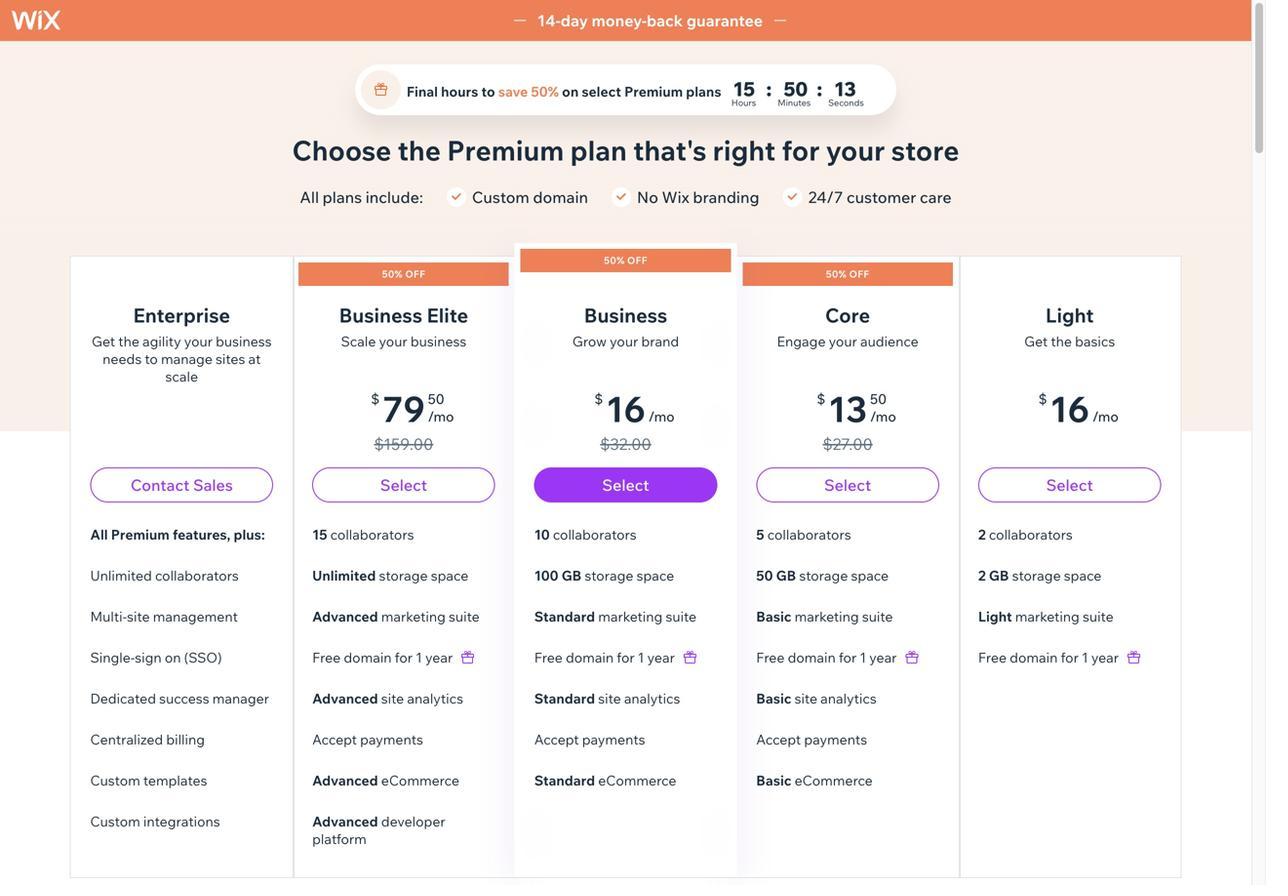 Task type: describe. For each thing, give the bounding box(es) containing it.
100
[[534, 567, 559, 584]]

centralized billing
[[90, 731, 205, 748]]

the for light
[[1051, 333, 1072, 350]]

2 for 2 gb
[[979, 567, 986, 584]]

50 minutes :
[[778, 77, 823, 108]]

suite for light marketing suite
[[1083, 608, 1114, 625]]

1 horizontal spatial 50% off
[[604, 254, 648, 266]]

10
[[534, 526, 550, 543]]

0 horizontal spatial 50% off
[[382, 268, 426, 280]]

audience
[[861, 333, 919, 350]]

basic for marketing suite
[[757, 608, 792, 625]]

domain down plan
[[533, 187, 588, 207]]

2 gb storage space
[[979, 567, 1102, 584]]

16 for $ 16 /mo $32.00
[[606, 386, 646, 431]]

50% up business elite scale your business
[[382, 268, 403, 280]]

50 gb storage space
[[757, 567, 889, 584]]

advanced for marketing suite
[[312, 608, 378, 625]]

domain up basic site analytics
[[788, 649, 836, 666]]

all for all plans include:
[[300, 187, 319, 207]]

site for advanced
[[381, 690, 404, 707]]

for down minutes on the top right
[[782, 133, 820, 167]]

standard for site analytics
[[534, 690, 595, 707]]

enterprise get the agility your business needs to manage sites at scale
[[92, 303, 272, 385]]

site for standard
[[598, 690, 621, 707]]

platform
[[312, 830, 367, 848]]

13 seconds
[[829, 77, 864, 108]]

care
[[920, 187, 952, 207]]

basic ecommerce
[[757, 772, 873, 789]]

integrations
[[143, 813, 220, 830]]

3 free domain for 1 year from the left
[[757, 649, 897, 666]]

2 payments from the left
[[582, 731, 646, 748]]

3 free from the left
[[757, 649, 785, 666]]

no
[[637, 187, 659, 207]]

14-day money-back guarantee
[[538, 11, 763, 30]]

right
[[713, 133, 776, 167]]

unlimited for unlimited collaborators
[[90, 567, 152, 584]]

$ for 79
[[371, 390, 380, 407]]

scale
[[165, 368, 198, 385]]

3 1 from the left
[[860, 649, 867, 666]]

marketing for standard
[[598, 608, 663, 625]]

(sso)
[[184, 649, 222, 666]]

business for elite
[[339, 303, 423, 327]]

50% up core
[[826, 268, 847, 280]]

advanced for ecommerce
[[312, 772, 378, 789]]

brand
[[642, 333, 679, 350]]

all for all premium features, plus:
[[90, 526, 108, 543]]

wix
[[662, 187, 690, 207]]

sites
[[216, 350, 245, 367]]

custom domain
[[472, 187, 588, 207]]

$ 13 50 /mo $27.00
[[817, 386, 897, 454]]

space for 100 gb storage space
[[637, 567, 674, 584]]

50 inside $ 13 50 /mo $27.00
[[871, 390, 887, 407]]

$ 16 /mo $32.00
[[595, 386, 675, 454]]

business grow your brand
[[573, 303, 679, 350]]

money-
[[592, 11, 647, 30]]

1 vertical spatial premium
[[447, 133, 564, 167]]

$ for 16
[[595, 390, 603, 407]]

1 space from the left
[[431, 567, 469, 584]]

customer
[[847, 187, 917, 207]]

select for 3rd the 'select' 'button' from left
[[825, 475, 872, 495]]

$32.00
[[600, 434, 652, 454]]

for down light marketing suite
[[1061, 649, 1079, 666]]

10 collaborators
[[534, 526, 637, 543]]

select for 4th the 'select' 'button' from left
[[1047, 475, 1094, 495]]

business inside business elite scale your business
[[411, 333, 467, 350]]

scale
[[341, 333, 376, 350]]

unlimited collaborators
[[90, 567, 239, 584]]

basics
[[1076, 333, 1116, 350]]

templates
[[143, 772, 207, 789]]

agility
[[143, 333, 181, 350]]

custom for custom integrations
[[90, 813, 140, 830]]

50 down 5
[[757, 567, 773, 584]]

standard site analytics
[[534, 690, 681, 707]]

3 accept payments from the left
[[757, 731, 868, 748]]

final
[[407, 83, 438, 100]]

manager
[[212, 690, 269, 707]]

enterprise
[[133, 303, 230, 327]]

your inside business elite scale your business
[[379, 333, 408, 350]]

core
[[826, 303, 871, 327]]

1 : from the left
[[767, 77, 772, 101]]

2 free domain for 1 year from the left
[[534, 649, 675, 666]]

features,
[[173, 526, 231, 543]]

analytics for advanced site analytics
[[407, 690, 464, 707]]

0 horizontal spatial premium
[[111, 526, 170, 543]]

0 vertical spatial plans
[[686, 83, 722, 100]]

light for light marketing suite
[[979, 608, 1013, 625]]

100 gb storage space
[[534, 567, 674, 584]]

choose the premium plan that's right for your store
[[292, 133, 960, 167]]

2 select button from the left
[[534, 467, 718, 503]]

15 collaborators
[[312, 526, 414, 543]]

gb for 50 gb
[[776, 567, 797, 584]]

multi-site management
[[90, 608, 238, 625]]

get for light
[[1025, 333, 1048, 350]]

50% right save
[[531, 83, 559, 100]]

15 for collaborators
[[312, 526, 327, 543]]

5 collaborators
[[757, 526, 852, 543]]

the for enterprise
[[118, 333, 139, 350]]

select
[[582, 83, 622, 100]]

light marketing suite
[[979, 608, 1114, 625]]

for down 'standard marketing suite'
[[617, 649, 635, 666]]

basic marketing suite
[[757, 608, 893, 625]]

single-sign on (sso)
[[90, 649, 222, 666]]

2 horizontal spatial off
[[850, 268, 870, 280]]

gb for 2 gb
[[989, 567, 1010, 584]]

marketing for advanced
[[381, 608, 446, 625]]

developer platform
[[312, 813, 446, 848]]

storage for 100 gb
[[585, 567, 634, 584]]

collaborators for 10
[[553, 526, 637, 543]]

final hours to save 50% on select premium plans
[[407, 83, 722, 100]]

needs
[[103, 350, 142, 367]]

manage
[[161, 350, 213, 367]]

contact
[[131, 475, 190, 495]]

minutes
[[778, 97, 811, 108]]

unlimited for unlimited storage space
[[312, 567, 376, 584]]

1 storage from the left
[[379, 567, 428, 584]]

collaborators up management
[[155, 567, 239, 584]]

2 collaborators
[[979, 526, 1073, 543]]

/mo inside the $ 16 /mo
[[1093, 408, 1119, 425]]

4 1 from the left
[[1082, 649, 1089, 666]]

2 1 from the left
[[638, 649, 645, 666]]

all plans include:
[[300, 187, 423, 207]]

core engage your audience
[[777, 303, 919, 350]]

4 free from the left
[[979, 649, 1007, 666]]

your down seconds
[[826, 133, 885, 167]]

suite for advanced marketing suite
[[449, 608, 480, 625]]

site for multi-
[[127, 608, 150, 625]]

that's
[[633, 133, 707, 167]]

24/7
[[809, 187, 844, 207]]

ecommerce for standard ecommerce
[[598, 772, 677, 789]]

branding
[[693, 187, 760, 207]]

domain up standard site analytics
[[566, 649, 614, 666]]

success
[[159, 690, 209, 707]]

grow
[[573, 333, 607, 350]]

2 for 2
[[979, 526, 986, 543]]

1 accept payments from the left
[[312, 731, 423, 748]]

collaborators for 15
[[331, 526, 414, 543]]

$159.00
[[374, 434, 434, 454]]

$ for 13
[[817, 390, 826, 407]]

sales
[[193, 475, 233, 495]]

4 free domain for 1 year from the left
[[979, 649, 1119, 666]]

site for basic
[[795, 690, 818, 707]]

1 vertical spatial plans
[[323, 187, 362, 207]]

analytics for standard site analytics
[[624, 690, 681, 707]]

$27.00
[[823, 434, 873, 454]]

2 horizontal spatial 50% off
[[826, 268, 870, 280]]

2 free from the left
[[534, 649, 563, 666]]

storage for 50 gb
[[800, 567, 848, 584]]

for down basic marketing suite
[[839, 649, 857, 666]]

multi-
[[90, 608, 127, 625]]

dedicated success manager
[[90, 690, 269, 707]]

single-
[[90, 649, 135, 666]]

13 inside the 13 seconds
[[834, 77, 857, 101]]

get for enterprise
[[92, 333, 115, 350]]

50 inside "50 minutes :"
[[784, 77, 808, 101]]

basic site analytics
[[757, 690, 877, 707]]

custom integrations
[[90, 813, 220, 830]]

guarantee
[[687, 11, 763, 30]]



Task type: vqa. For each thing, say whether or not it's contained in the screenshot.


Task type: locate. For each thing, give the bounding box(es) containing it.
14-
[[538, 11, 561, 30]]

0 horizontal spatial 16
[[606, 386, 646, 431]]

1 horizontal spatial analytics
[[624, 690, 681, 707]]

15 inside 15 hours
[[733, 77, 755, 101]]

site
[[127, 608, 150, 625], [381, 690, 404, 707], [598, 690, 621, 707], [795, 690, 818, 707]]

collaborators up unlimited storage space
[[331, 526, 414, 543]]

0 horizontal spatial business
[[339, 303, 423, 327]]

13 up $27.00
[[829, 386, 868, 431]]

your inside "enterprise get the agility your business needs to manage sites at scale"
[[184, 333, 213, 350]]

day
[[561, 11, 588, 30]]

at
[[248, 350, 261, 367]]

$ 79 50 /mo $159.00
[[371, 386, 454, 454]]

2 horizontal spatial payments
[[804, 731, 868, 748]]

13 inside $ 13 50 /mo $27.00
[[829, 386, 868, 431]]

advanced
[[312, 608, 378, 625], [312, 690, 378, 707], [312, 772, 378, 789], [312, 813, 378, 830]]

1 gb from the left
[[562, 567, 582, 584]]

2 space from the left
[[637, 567, 674, 584]]

advanced marketing suite
[[312, 608, 480, 625]]

custom for custom domain
[[472, 187, 530, 207]]

1 horizontal spatial unlimited
[[312, 567, 376, 584]]

1 horizontal spatial premium
[[447, 133, 564, 167]]

off up business elite scale your business
[[405, 268, 426, 280]]

standard for marketing suite
[[534, 608, 595, 625]]

0 horizontal spatial :
[[767, 77, 772, 101]]

unlimited storage space
[[312, 567, 469, 584]]

1 horizontal spatial 15
[[733, 77, 755, 101]]

$ inside $ 13 50 /mo $27.00
[[817, 390, 826, 407]]

4 $ from the left
[[1039, 390, 1048, 407]]

2 horizontal spatial analytics
[[821, 690, 877, 707]]

0 vertical spatial light
[[1046, 303, 1094, 327]]

premium
[[625, 83, 683, 100], [447, 133, 564, 167], [111, 526, 170, 543]]

2 vertical spatial premium
[[111, 526, 170, 543]]

4 marketing from the left
[[1016, 608, 1080, 625]]

0 horizontal spatial unlimited
[[90, 567, 152, 584]]

gb for 100 gb
[[562, 567, 582, 584]]

0 vertical spatial custom
[[472, 187, 530, 207]]

gb down '5 collaborators' at the right
[[776, 567, 797, 584]]

free up standard site analytics
[[534, 649, 563, 666]]

5
[[757, 526, 765, 543]]

3 space from the left
[[851, 567, 889, 584]]

15 hours
[[732, 77, 757, 108]]

50 left the 13 seconds
[[784, 77, 808, 101]]

space for 50 gb storage space
[[851, 567, 889, 584]]

1 horizontal spatial the
[[398, 133, 441, 167]]

1 payments from the left
[[360, 731, 423, 748]]

get inside light get the basics
[[1025, 333, 1048, 350]]

marketing down unlimited storage space
[[381, 608, 446, 625]]

free domain for 1 year up advanced site analytics
[[312, 649, 453, 666]]

0 vertical spatial basic
[[757, 608, 792, 625]]

on
[[562, 83, 579, 100], [165, 649, 181, 666]]

50 inside $ 79 50 /mo $159.00
[[428, 390, 445, 407]]

space up basic marketing suite
[[851, 567, 889, 584]]

1 horizontal spatial payments
[[582, 731, 646, 748]]

1 select button from the left
[[312, 467, 495, 503]]

store
[[892, 133, 960, 167]]

2 up 2 gb storage space
[[979, 526, 986, 543]]

1 business from the left
[[216, 333, 272, 350]]

2 2 from the top
[[979, 567, 986, 584]]

$ 16 /mo
[[1039, 386, 1119, 431]]

business for grow
[[584, 303, 668, 327]]

1
[[416, 649, 422, 666], [638, 649, 645, 666], [860, 649, 867, 666], [1082, 649, 1089, 666]]

79
[[383, 386, 425, 431]]

business up scale at the left top of page
[[339, 303, 423, 327]]

2 horizontal spatial accept payments
[[757, 731, 868, 748]]

0 horizontal spatial on
[[165, 649, 181, 666]]

$ up $27.00
[[817, 390, 826, 407]]

contact sales button
[[90, 467, 273, 503]]

ecommerce for basic ecommerce
[[795, 772, 873, 789]]

2 get from the left
[[1025, 333, 1048, 350]]

3 year from the left
[[870, 649, 897, 666]]

1 2 from the top
[[979, 526, 986, 543]]

/mo right 79
[[428, 408, 454, 425]]

1 vertical spatial standard
[[534, 690, 595, 707]]

/mo up $27.00
[[871, 408, 897, 425]]

your up manage
[[184, 333, 213, 350]]

analytics for basic site analytics
[[821, 690, 877, 707]]

1 horizontal spatial accept
[[534, 731, 579, 748]]

unlimited
[[90, 567, 152, 584], [312, 567, 376, 584]]

0 horizontal spatial off
[[405, 268, 426, 280]]

space for 2 gb storage space
[[1064, 567, 1102, 584]]

1 horizontal spatial gb
[[776, 567, 797, 584]]

1 business from the left
[[339, 303, 423, 327]]

50% up the business grow your brand
[[604, 254, 625, 266]]

your
[[826, 133, 885, 167], [184, 333, 213, 350], [379, 333, 408, 350], [610, 333, 639, 350], [829, 333, 858, 350]]

the inside "enterprise get the agility your business needs to manage sites at scale"
[[118, 333, 139, 350]]

3 storage from the left
[[800, 567, 848, 584]]

for
[[782, 133, 820, 167], [395, 649, 413, 666], [617, 649, 635, 666], [839, 649, 857, 666], [1061, 649, 1079, 666]]

3 ecommerce from the left
[[795, 772, 873, 789]]

year down 'standard marketing suite'
[[648, 649, 675, 666]]

analytics down basic marketing suite
[[821, 690, 877, 707]]

select for 2nd the 'select' 'button' from the left
[[603, 475, 650, 495]]

suite for standard marketing suite
[[666, 608, 697, 625]]

2 vertical spatial standard
[[534, 772, 595, 789]]

3 /mo from the left
[[871, 408, 897, 425]]

1 horizontal spatial plans
[[686, 83, 722, 100]]

standard down "100"
[[534, 608, 595, 625]]

1 marketing from the left
[[381, 608, 446, 625]]

standard down standard site analytics
[[534, 772, 595, 789]]

free down light marketing suite
[[979, 649, 1007, 666]]

select down $159.00
[[380, 475, 427, 495]]

1 horizontal spatial light
[[1046, 303, 1094, 327]]

24/7 customer care
[[809, 187, 952, 207]]

2 : from the left
[[817, 77, 823, 101]]

4 select button from the left
[[979, 467, 1162, 503]]

2 vertical spatial custom
[[90, 813, 140, 830]]

collaborators up 100 gb storage space
[[553, 526, 637, 543]]

for down advanced marketing suite
[[395, 649, 413, 666]]

free domain for 1 year down light marketing suite
[[979, 649, 1119, 666]]

2 horizontal spatial premium
[[625, 83, 683, 100]]

to inside "enterprise get the agility your business needs to manage sites at scale"
[[145, 350, 158, 367]]

storage up advanced marketing suite
[[379, 567, 428, 584]]

1 free from the left
[[312, 649, 341, 666]]

1 basic from the top
[[757, 608, 792, 625]]

unlimited down 15 collaborators
[[312, 567, 376, 584]]

0 vertical spatial 15
[[733, 77, 755, 101]]

1 accept from the left
[[312, 731, 357, 748]]

standard marketing suite
[[534, 608, 697, 625]]

suite for basic marketing suite
[[863, 608, 893, 625]]

no wix branding
[[637, 187, 760, 207]]

1 down 'standard marketing suite'
[[638, 649, 645, 666]]

custom
[[472, 187, 530, 207], [90, 772, 140, 789], [90, 813, 140, 830]]

accept up standard ecommerce
[[534, 731, 579, 748]]

0 horizontal spatial the
[[118, 333, 139, 350]]

1 unlimited from the left
[[90, 567, 152, 584]]

$ inside the $ 16 /mo
[[1039, 390, 1048, 407]]

3 analytics from the left
[[821, 690, 877, 707]]

1 vertical spatial custom
[[90, 772, 140, 789]]

advanced site analytics
[[312, 690, 464, 707]]

ecommerce for advanced ecommerce
[[381, 772, 460, 789]]

plan
[[571, 133, 627, 167]]

standard ecommerce
[[534, 772, 677, 789]]

business up the brand
[[584, 303, 668, 327]]

1 horizontal spatial 16
[[1050, 386, 1090, 431]]

your inside the business grow your brand
[[610, 333, 639, 350]]

1 16 from the left
[[606, 386, 646, 431]]

payments
[[360, 731, 423, 748], [582, 731, 646, 748], [804, 731, 868, 748]]

accept
[[312, 731, 357, 748], [534, 731, 579, 748], [757, 731, 801, 748]]

/mo inside $ 16 /mo $32.00
[[649, 408, 675, 425]]

3 marketing from the left
[[795, 608, 859, 625]]

2 storage from the left
[[585, 567, 634, 584]]

1 analytics from the left
[[407, 690, 464, 707]]

ecommerce
[[381, 772, 460, 789], [598, 772, 677, 789], [795, 772, 873, 789]]

1 year from the left
[[426, 649, 453, 666]]

1 horizontal spatial business
[[411, 333, 467, 350]]

business down 'elite'
[[411, 333, 467, 350]]

1 horizontal spatial all
[[300, 187, 319, 207]]

basic for ecommerce
[[757, 772, 792, 789]]

light
[[1046, 303, 1094, 327], [979, 608, 1013, 625]]

1 horizontal spatial business
[[584, 303, 668, 327]]

3 select from the left
[[825, 475, 872, 495]]

collaborators for 2
[[989, 526, 1073, 543]]

space up light marketing suite
[[1064, 567, 1102, 584]]

basic for site analytics
[[757, 690, 792, 707]]

15 for hours
[[733, 77, 755, 101]]

choose
[[292, 133, 392, 167]]

business
[[216, 333, 272, 350], [411, 333, 467, 350]]

1 horizontal spatial accept payments
[[534, 731, 646, 748]]

0 horizontal spatial accept payments
[[312, 731, 423, 748]]

1 horizontal spatial to
[[482, 83, 495, 100]]

1 down advanced marketing suite
[[416, 649, 422, 666]]

/mo inside $ 79 50 /mo $159.00
[[428, 408, 454, 425]]

accept payments up basic ecommerce
[[757, 731, 868, 748]]

1 ecommerce from the left
[[381, 772, 460, 789]]

2 unlimited from the left
[[312, 567, 376, 584]]

0 vertical spatial to
[[482, 83, 495, 100]]

3 advanced from the top
[[312, 772, 378, 789]]

1 vertical spatial basic
[[757, 690, 792, 707]]

2 horizontal spatial gb
[[989, 567, 1010, 584]]

0 horizontal spatial accept
[[312, 731, 357, 748]]

/mo inside $ 13 50 /mo $27.00
[[871, 408, 897, 425]]

plans down choose at left
[[323, 187, 362, 207]]

2 horizontal spatial ecommerce
[[795, 772, 873, 789]]

13 right "50 minutes :"
[[834, 77, 857, 101]]

collaborators
[[331, 526, 414, 543], [553, 526, 637, 543], [768, 526, 852, 543], [989, 526, 1073, 543], [155, 567, 239, 584]]

0 horizontal spatial payments
[[360, 731, 423, 748]]

site up basic ecommerce
[[795, 690, 818, 707]]

2 business from the left
[[584, 303, 668, 327]]

marketing down 100 gb storage space
[[598, 608, 663, 625]]

1 horizontal spatial get
[[1025, 333, 1048, 350]]

50% off
[[604, 254, 648, 266], [382, 268, 426, 280], [826, 268, 870, 280]]

accept payments
[[312, 731, 423, 748], [534, 731, 646, 748], [757, 731, 868, 748]]

seconds
[[829, 97, 864, 108]]

the inside light get the basics
[[1051, 333, 1072, 350]]

premium up custom domain
[[447, 133, 564, 167]]

your right scale at the left top of page
[[379, 333, 408, 350]]

analytics down advanced marketing suite
[[407, 690, 464, 707]]

elite
[[427, 303, 469, 327]]

off up core
[[850, 268, 870, 280]]

1 advanced from the top
[[312, 608, 378, 625]]

domain up advanced site analytics
[[344, 649, 392, 666]]

accept payments up standard ecommerce
[[534, 731, 646, 748]]

engage
[[777, 333, 826, 350]]

unlimited up multi-
[[90, 567, 152, 584]]

2 select from the left
[[603, 475, 650, 495]]

premium right select
[[625, 83, 683, 100]]

your right grow
[[610, 333, 639, 350]]

storage
[[379, 567, 428, 584], [585, 567, 634, 584], [800, 567, 848, 584], [1013, 567, 1061, 584]]

1 horizontal spatial ecommerce
[[598, 772, 677, 789]]

2 business from the left
[[411, 333, 467, 350]]

standard
[[534, 608, 595, 625], [534, 690, 595, 707], [534, 772, 595, 789]]

2 vertical spatial basic
[[757, 772, 792, 789]]

advanced ecommerce
[[312, 772, 460, 789]]

to down "agility"
[[145, 350, 158, 367]]

: inside "50 minutes :"
[[817, 77, 823, 101]]

hours
[[441, 83, 479, 100]]

get
[[92, 333, 115, 350], [1025, 333, 1048, 350]]

basic down 50 gb storage space
[[757, 608, 792, 625]]

ecommerce down standard site analytics
[[598, 772, 677, 789]]

2 down 2 collaborators
[[979, 567, 986, 584]]

the
[[398, 133, 441, 167], [118, 333, 139, 350], [1051, 333, 1072, 350]]

1 free domain for 1 year from the left
[[312, 649, 453, 666]]

2 ecommerce from the left
[[598, 772, 677, 789]]

3 standard from the top
[[534, 772, 595, 789]]

0 horizontal spatial 15
[[312, 526, 327, 543]]

3 $ from the left
[[817, 390, 826, 407]]

advanced for site analytics
[[312, 690, 378, 707]]

2 16 from the left
[[1050, 386, 1090, 431]]

business inside "enterprise get the agility your business needs to manage sites at scale"
[[216, 333, 272, 350]]

4 year from the left
[[1092, 649, 1119, 666]]

16 down basics
[[1050, 386, 1090, 431]]

management
[[153, 608, 238, 625]]

year
[[426, 649, 453, 666], [648, 649, 675, 666], [870, 649, 897, 666], [1092, 649, 1119, 666]]

free domain for 1 year down basic marketing suite
[[757, 649, 897, 666]]

3 gb from the left
[[989, 567, 1010, 584]]

marketing for basic
[[795, 608, 859, 625]]

business inside business elite scale your business
[[339, 303, 423, 327]]

marketing down 2 gb storage space
[[1016, 608, 1080, 625]]

your down core
[[829, 333, 858, 350]]

1 get from the left
[[92, 333, 115, 350]]

year down basic marketing suite
[[870, 649, 897, 666]]

0 vertical spatial 13
[[834, 77, 857, 101]]

4 space from the left
[[1064, 567, 1102, 584]]

$ inside $ 16 /mo $32.00
[[595, 390, 603, 407]]

1 vertical spatial all
[[90, 526, 108, 543]]

custom for custom templates
[[90, 772, 140, 789]]

16 inside $ 16 /mo $32.00
[[606, 386, 646, 431]]

2 basic from the top
[[757, 690, 792, 707]]

get inside "enterprise get the agility your business needs to manage sites at scale"
[[92, 333, 115, 350]]

1 suite from the left
[[449, 608, 480, 625]]

accept payments up advanced ecommerce
[[312, 731, 423, 748]]

analytics
[[407, 690, 464, 707], [624, 690, 681, 707], [821, 690, 877, 707]]

to left save
[[482, 83, 495, 100]]

accept up advanced ecommerce
[[312, 731, 357, 748]]

4 advanced from the top
[[312, 813, 378, 830]]

light get the basics
[[1025, 303, 1116, 350]]

light inside light get the basics
[[1046, 303, 1094, 327]]

gb right "100"
[[562, 567, 582, 584]]

developer
[[381, 813, 446, 830]]

1 vertical spatial 15
[[312, 526, 327, 543]]

1 vertical spatial light
[[979, 608, 1013, 625]]

your inside the core engage your audience
[[829, 333, 858, 350]]

all premium features, plus:
[[90, 526, 265, 543]]

back
[[647, 11, 683, 30]]

plans
[[686, 83, 722, 100], [323, 187, 362, 207]]

hours
[[732, 97, 757, 108]]

all
[[300, 187, 319, 207], [90, 526, 108, 543]]

2 marketing from the left
[[598, 608, 663, 625]]

marketing for light
[[1016, 608, 1080, 625]]

select down $27.00
[[825, 475, 872, 495]]

0 horizontal spatial gb
[[562, 567, 582, 584]]

0 horizontal spatial analytics
[[407, 690, 464, 707]]

light for light get the basics
[[1046, 303, 1094, 327]]

select button up 2 collaborators
[[979, 467, 1162, 503]]

standard for ecommerce
[[534, 772, 595, 789]]

2 accept from the left
[[534, 731, 579, 748]]

light up basics
[[1046, 303, 1094, 327]]

the up the 'include:'
[[398, 133, 441, 167]]

1 horizontal spatial off
[[628, 254, 648, 266]]

all down choose at left
[[300, 187, 319, 207]]

4 suite from the left
[[1083, 608, 1114, 625]]

4 select from the left
[[1047, 475, 1094, 495]]

1 1 from the left
[[416, 649, 422, 666]]

3 basic from the top
[[757, 772, 792, 789]]

collaborators up 50 gb storage space
[[768, 526, 852, 543]]

business elite scale your business
[[339, 303, 469, 350]]

the left basics
[[1051, 333, 1072, 350]]

3 accept from the left
[[757, 731, 801, 748]]

0 horizontal spatial all
[[90, 526, 108, 543]]

50 right 79
[[428, 390, 445, 407]]

2
[[979, 526, 986, 543], [979, 567, 986, 584]]

space up 'standard marketing suite'
[[637, 567, 674, 584]]

contact sales
[[131, 475, 233, 495]]

0 vertical spatial 2
[[979, 526, 986, 543]]

suite
[[449, 608, 480, 625], [666, 608, 697, 625], [863, 608, 893, 625], [1083, 608, 1114, 625]]

2 standard from the top
[[534, 690, 595, 707]]

billing
[[166, 731, 205, 748]]

2 suite from the left
[[666, 608, 697, 625]]

2 horizontal spatial accept
[[757, 731, 801, 748]]

site down advanced marketing suite
[[381, 690, 404, 707]]

1 vertical spatial 13
[[829, 386, 868, 431]]

2 /mo from the left
[[649, 408, 675, 425]]

get up the needs
[[92, 333, 115, 350]]

include:
[[366, 187, 423, 207]]

1 $ from the left
[[371, 390, 380, 407]]

storage up 'standard marketing suite'
[[585, 567, 634, 584]]

1 horizontal spatial :
[[817, 77, 823, 101]]

$ up the $32.00
[[595, 390, 603, 407]]

0 horizontal spatial plans
[[323, 187, 362, 207]]

business inside the business grow your brand
[[584, 303, 668, 327]]

2 $ from the left
[[595, 390, 603, 407]]

1 horizontal spatial on
[[562, 83, 579, 100]]

accept up basic ecommerce
[[757, 731, 801, 748]]

16 for $ 16 /mo
[[1050, 386, 1090, 431]]

4 storage from the left
[[1013, 567, 1061, 584]]

select button down the $32.00
[[534, 467, 718, 503]]

0 horizontal spatial get
[[92, 333, 115, 350]]

site up standard ecommerce
[[598, 690, 621, 707]]

2 accept payments from the left
[[534, 731, 646, 748]]

marketing
[[381, 608, 446, 625], [598, 608, 663, 625], [795, 608, 859, 625], [1016, 608, 1080, 625]]

free
[[312, 649, 341, 666], [534, 649, 563, 666], [757, 649, 785, 666], [979, 649, 1007, 666]]

site up sign
[[127, 608, 150, 625]]

dedicated
[[90, 690, 156, 707]]

select down the $32.00
[[603, 475, 650, 495]]

2 year from the left
[[648, 649, 675, 666]]

0 horizontal spatial light
[[979, 608, 1013, 625]]

save
[[498, 83, 528, 100]]

2 horizontal spatial the
[[1051, 333, 1072, 350]]

collaborators up 2 gb storage space
[[989, 526, 1073, 543]]

1 vertical spatial to
[[145, 350, 158, 367]]

2 analytics from the left
[[624, 690, 681, 707]]

year down advanced marketing suite
[[426, 649, 453, 666]]

domain down light marketing suite
[[1010, 649, 1058, 666]]

1 vertical spatial 2
[[979, 567, 986, 584]]

3 payments from the left
[[804, 731, 868, 748]]

sign
[[135, 649, 162, 666]]

0 vertical spatial on
[[562, 83, 579, 100]]

/mo down basics
[[1093, 408, 1119, 425]]

$ inside $ 79 50 /mo $159.00
[[371, 390, 380, 407]]

select button
[[312, 467, 495, 503], [534, 467, 718, 503], [757, 467, 940, 503], [979, 467, 1162, 503]]

light down 2 gb storage space
[[979, 608, 1013, 625]]

select for fourth the 'select' 'button' from right
[[380, 475, 427, 495]]

suite down unlimited storage space
[[449, 608, 480, 625]]

collaborators for 5
[[768, 526, 852, 543]]

storage up basic marketing suite
[[800, 567, 848, 584]]

space up advanced marketing suite
[[431, 567, 469, 584]]

select button down $27.00
[[757, 467, 940, 503]]

off
[[628, 254, 648, 266], [405, 268, 426, 280], [850, 268, 870, 280]]

0 horizontal spatial business
[[216, 333, 272, 350]]

0 horizontal spatial to
[[145, 350, 158, 367]]

2 advanced from the top
[[312, 690, 378, 707]]

1 /mo from the left
[[428, 408, 454, 425]]

1 standard from the top
[[534, 608, 595, 625]]

3 select button from the left
[[757, 467, 940, 503]]

1 vertical spatial on
[[165, 649, 181, 666]]

premium up unlimited collaborators
[[111, 526, 170, 543]]

storage for 2 gb
[[1013, 567, 1061, 584]]

3 suite from the left
[[863, 608, 893, 625]]

0 horizontal spatial ecommerce
[[381, 772, 460, 789]]

suite down 50 gb storage space
[[863, 608, 893, 625]]

2 gb from the left
[[776, 567, 797, 584]]

0 vertical spatial all
[[300, 187, 319, 207]]

free domain for 1 year
[[312, 649, 453, 666], [534, 649, 675, 666], [757, 649, 897, 666], [979, 649, 1119, 666]]

on right sign
[[165, 649, 181, 666]]

/mo up the $32.00
[[649, 408, 675, 425]]

0 vertical spatial standard
[[534, 608, 595, 625]]

1 select from the left
[[380, 475, 427, 495]]

0 vertical spatial premium
[[625, 83, 683, 100]]

business up at
[[216, 333, 272, 350]]

4 /mo from the left
[[1093, 408, 1119, 425]]



